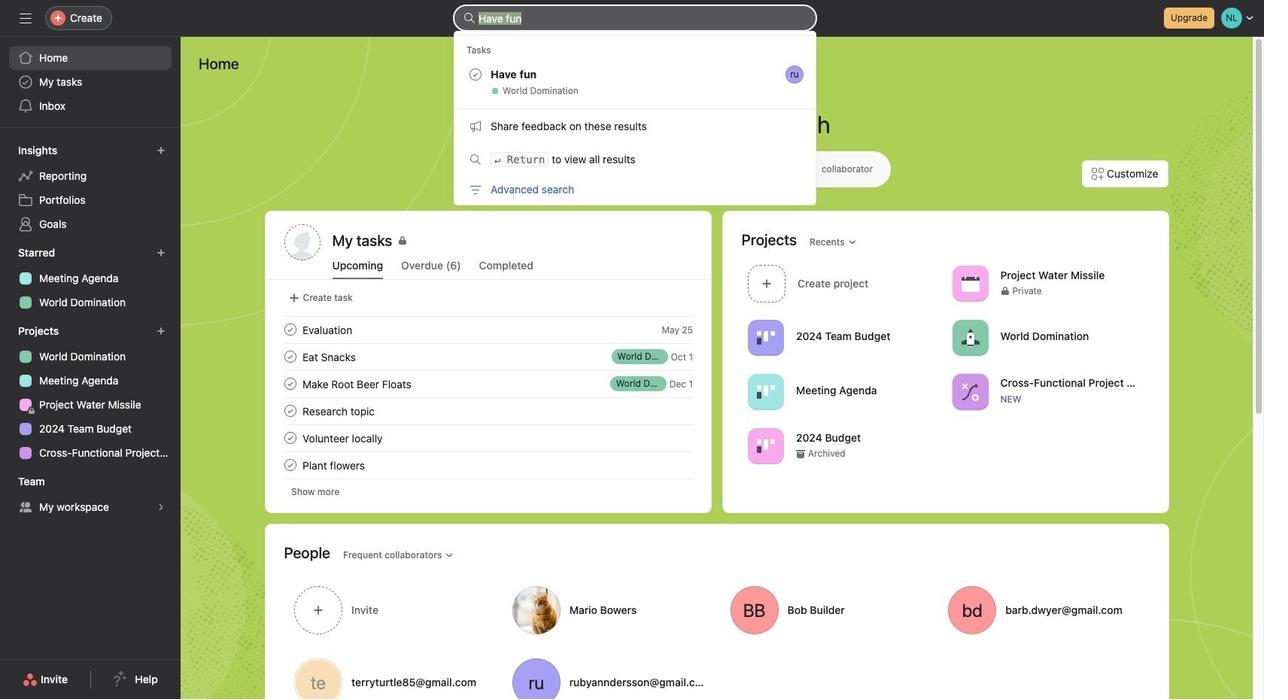 Task type: vqa. For each thing, say whether or not it's contained in the screenshot.
Mark complete option
yes



Task type: describe. For each thing, give the bounding box(es) containing it.
board image
[[757, 329, 775, 347]]

new project or portfolio image
[[157, 327, 166, 336]]

prominent image
[[464, 12, 476, 24]]

mark complete checkbox for 2nd list item from the top
[[281, 348, 299, 366]]

3 mark complete image from the top
[[281, 429, 299, 447]]

hide sidebar image
[[20, 12, 32, 24]]

global element
[[0, 37, 181, 127]]

Search tasks, projects, and more text field
[[455, 6, 816, 30]]

2 list item from the top
[[266, 343, 711, 370]]

add profile photo image
[[284, 224, 320, 260]]

4 mark complete checkbox from the top
[[281, 429, 299, 447]]

starred element
[[0, 239, 181, 318]]

projects element
[[0, 318, 181, 468]]

new insights image
[[157, 146, 166, 155]]

1 mark complete checkbox from the top
[[281, 321, 299, 339]]

add items to starred image
[[157, 248, 166, 257]]

mark complete image for second list item from the bottom of the page mark complete option
[[281, 402, 299, 420]]

mark complete image for fifth list item from the bottom
[[281, 321, 299, 339]]

calendar image
[[961, 274, 979, 292]]



Task type: locate. For each thing, give the bounding box(es) containing it.
0 vertical spatial mark complete checkbox
[[281, 321, 299, 339]]

0 vertical spatial mark complete image
[[281, 321, 299, 339]]

0 vertical spatial mark complete image
[[281, 348, 299, 366]]

5 list item from the top
[[266, 452, 711, 479]]

1 vertical spatial mark complete checkbox
[[281, 456, 299, 474]]

mark complete image for third list item from the bottom
[[281, 375, 299, 393]]

mark complete image
[[281, 348, 299, 366], [281, 402, 299, 420], [281, 456, 299, 474]]

mark complete image for first mark complete checkbox from the bottom of the page
[[281, 456, 299, 474]]

Mark complete checkbox
[[281, 321, 299, 339], [281, 456, 299, 474]]

1 vertical spatial mark complete image
[[281, 402, 299, 420]]

2 board image from the top
[[757, 437, 775, 455]]

4 list item from the top
[[266, 397, 711, 424]]

3 list item from the top
[[266, 370, 711, 397]]

mark complete checkbox for third list item from the bottom
[[281, 375, 299, 393]]

1 mark complete image from the top
[[281, 348, 299, 366]]

1 mark complete image from the top
[[281, 321, 299, 339]]

2 mark complete checkbox from the top
[[281, 456, 299, 474]]

2 mark complete checkbox from the top
[[281, 375, 299, 393]]

0 vertical spatial board image
[[757, 383, 775, 401]]

3 mark complete image from the top
[[281, 456, 299, 474]]

1 vertical spatial mark complete image
[[281, 375, 299, 393]]

Mark complete checkbox
[[281, 348, 299, 366], [281, 375, 299, 393], [281, 402, 299, 420], [281, 429, 299, 447]]

teams element
[[0, 468, 181, 522]]

board image
[[757, 383, 775, 401], [757, 437, 775, 455]]

rocket image
[[961, 329, 979, 347]]

1 vertical spatial board image
[[757, 437, 775, 455]]

insights element
[[0, 137, 181, 239]]

2 mark complete image from the top
[[281, 402, 299, 420]]

3 mark complete checkbox from the top
[[281, 402, 299, 420]]

None field
[[455, 6, 816, 30]]

2 vertical spatial mark complete image
[[281, 456, 299, 474]]

mark complete image for 2nd list item from the top's mark complete option
[[281, 348, 299, 366]]

mark complete checkbox for second list item from the bottom of the page
[[281, 402, 299, 420]]

1 board image from the top
[[757, 383, 775, 401]]

line_and_symbols image
[[961, 383, 979, 401]]

2 vertical spatial mark complete image
[[281, 429, 299, 447]]

1 list item from the top
[[266, 316, 711, 343]]

1 mark complete checkbox from the top
[[281, 348, 299, 366]]

list item
[[266, 316, 711, 343], [266, 343, 711, 370], [266, 370, 711, 397], [266, 397, 711, 424], [266, 452, 711, 479]]

2 mark complete image from the top
[[281, 375, 299, 393]]

mark complete image
[[281, 321, 299, 339], [281, 375, 299, 393], [281, 429, 299, 447]]

see details, my workspace image
[[157, 503, 166, 512]]



